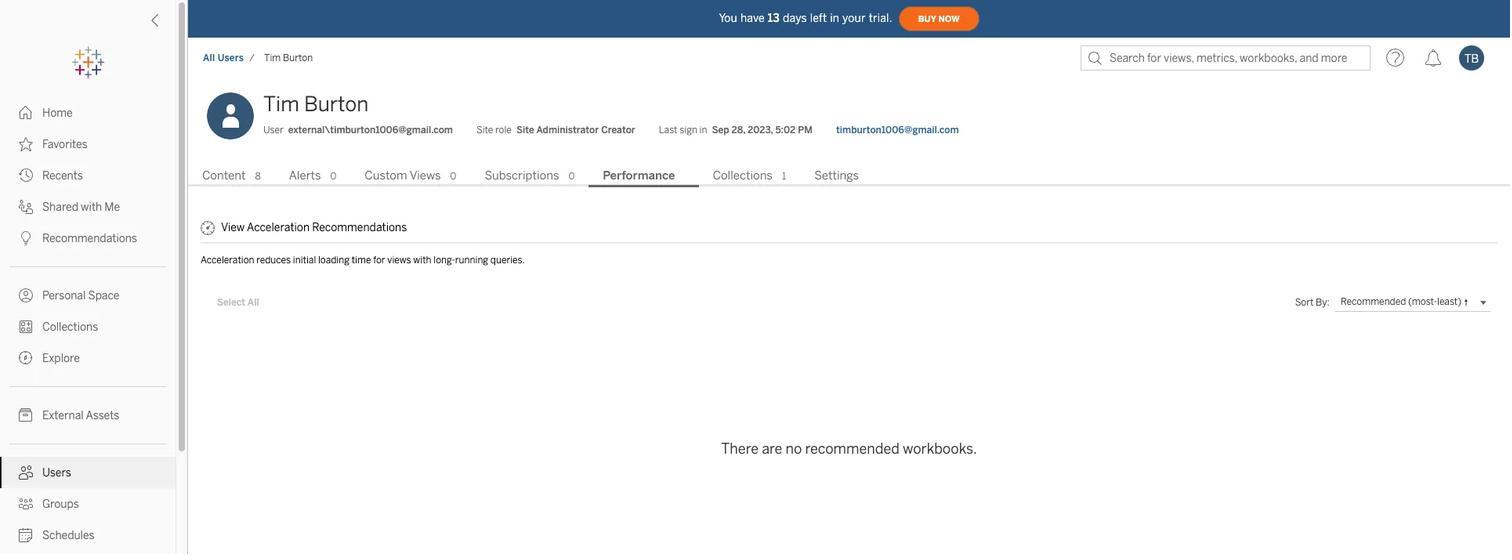Task type: vqa. For each thing, say whether or not it's contained in the screenshot.


Task type: locate. For each thing, give the bounding box(es) containing it.
user external\timburton1006@gmail.com
[[263, 125, 453, 136]]

site left role
[[477, 125, 493, 136]]

select
[[217, 297, 245, 308]]

0 right alerts
[[330, 171, 337, 182]]

0 vertical spatial burton
[[283, 53, 313, 64]]

all
[[203, 53, 215, 64], [248, 297, 259, 308]]

by text only_f5he34f image inside recents link
[[19, 169, 33, 183]]

acceleration down view
[[201, 255, 254, 266]]

timburton1006@gmail.com
[[836, 125, 959, 136]]

1 horizontal spatial recommendations
[[312, 221, 407, 234]]

acceleration up reduces on the left top of page
[[247, 221, 310, 234]]

schedules link
[[0, 520, 176, 551]]

site right role
[[517, 125, 534, 136]]

1 horizontal spatial site
[[517, 125, 534, 136]]

view acceleration recommendations
[[221, 221, 407, 234]]

administrator
[[537, 125, 599, 136]]

3 by text only_f5he34f image from the top
[[19, 231, 33, 245]]

0 vertical spatial with
[[81, 201, 102, 214]]

1 horizontal spatial all
[[248, 297, 259, 308]]

by text only_f5he34f image left favorites at the left top of page
[[19, 137, 33, 151]]

by text only_f5he34f image inside personal space link
[[19, 288, 33, 303]]

1 horizontal spatial with
[[413, 255, 432, 266]]

0 right 'views' at top left
[[450, 171, 457, 182]]

0 vertical spatial in
[[830, 11, 840, 25]]

alerts
[[289, 169, 321, 183]]

content
[[202, 169, 246, 183]]

1 horizontal spatial 0
[[450, 171, 457, 182]]

0 down 'administrator'
[[569, 171, 575, 182]]

burton inside tim burton main content
[[304, 92, 369, 117]]

by text only_f5he34f image left external
[[19, 408, 33, 423]]

by text only_f5he34f image left shared
[[19, 200, 33, 214]]

pm
[[798, 125, 813, 136]]

timburton1006@gmail.com link
[[836, 123, 959, 137]]

recommended
[[1341, 296, 1407, 307]]

in inside tim burton main content
[[700, 125, 707, 136]]

3 by text only_f5he34f image from the top
[[19, 320, 33, 334]]

there are no recommended workbooks.
[[721, 441, 977, 458]]

0 vertical spatial all
[[203, 53, 215, 64]]

1 by text only_f5he34f image from the top
[[19, 106, 33, 120]]

1 horizontal spatial users
[[218, 53, 244, 64]]

views
[[410, 169, 441, 183]]

1 horizontal spatial in
[[830, 11, 840, 25]]

6 by text only_f5he34f image from the top
[[19, 497, 33, 511]]

1 vertical spatial burton
[[304, 92, 369, 117]]

7 by text only_f5he34f image from the top
[[19, 528, 33, 542]]

me
[[105, 201, 120, 214]]

all right select
[[248, 297, 259, 308]]

1 site from the left
[[477, 125, 493, 136]]

recommendations inside main navigation. press the up and down arrow keys to access links. element
[[42, 232, 137, 245]]

recommendations link
[[0, 223, 176, 254]]

in
[[830, 11, 840, 25], [700, 125, 707, 136]]

tim burton inside main content
[[263, 92, 369, 117]]

subscriptions
[[485, 169, 559, 183]]

site
[[477, 125, 493, 136], [517, 125, 534, 136]]

1 vertical spatial collections
[[42, 321, 98, 334]]

acceleration
[[247, 221, 310, 234], [201, 255, 254, 266]]

0 horizontal spatial with
[[81, 201, 102, 214]]

sign
[[680, 125, 698, 136]]

5 by text only_f5he34f image from the top
[[19, 466, 33, 480]]

by text only_f5he34f image inside explore link
[[19, 351, 33, 365]]

1 vertical spatial all
[[248, 297, 259, 308]]

1 vertical spatial users
[[42, 466, 71, 480]]

external\timburton1006@gmail.com
[[288, 125, 453, 136]]

1 0 from the left
[[330, 171, 337, 182]]

shared with me
[[42, 201, 120, 214]]

13
[[768, 11, 780, 25]]

collections
[[713, 169, 773, 183], [42, 321, 98, 334]]

by:
[[1316, 297, 1330, 308]]

tim inside main content
[[263, 92, 300, 117]]

0 vertical spatial collections
[[713, 169, 773, 183]]

groups link
[[0, 488, 176, 520]]

loading
[[318, 255, 350, 266]]

0 horizontal spatial site
[[477, 125, 493, 136]]

main navigation. press the up and down arrow keys to access links. element
[[0, 97, 176, 554]]

select all
[[217, 297, 259, 308]]

by text only_f5he34f image inside recommendations link
[[19, 231, 33, 245]]

by text only_f5he34f image for external assets
[[19, 408, 33, 423]]

2 by text only_f5he34f image from the top
[[19, 200, 33, 214]]

burton up user external\timburton1006@gmail.com
[[304, 92, 369, 117]]

0 horizontal spatial 0
[[330, 171, 337, 182]]

3 0 from the left
[[569, 171, 575, 182]]

sort by:
[[1296, 297, 1330, 308]]

4 by text only_f5he34f image from the top
[[19, 351, 33, 365]]

tim up user on the left
[[263, 92, 300, 117]]

1 vertical spatial tim burton
[[263, 92, 369, 117]]

by text only_f5he34f image down shared with me link
[[19, 231, 33, 245]]

by text only_f5he34f image inside schedules link
[[19, 528, 33, 542]]

initial
[[293, 255, 316, 266]]

by text only_f5he34f image
[[19, 106, 33, 120], [19, 169, 33, 183], [19, 320, 33, 334], [19, 351, 33, 365], [19, 466, 33, 480], [19, 497, 33, 511], [19, 528, 33, 542]]

0 for subscriptions
[[569, 171, 575, 182]]

8
[[255, 171, 261, 182]]

by text only_f5he34f image inside collections link
[[19, 320, 33, 334]]

explore link
[[0, 343, 176, 374]]

all inside button
[[248, 297, 259, 308]]

4 by text only_f5he34f image from the top
[[19, 288, 33, 303]]

by text only_f5he34f image inside external assets link
[[19, 408, 33, 423]]

users link
[[0, 457, 176, 488]]

personal
[[42, 289, 86, 303]]

1 by text only_f5he34f image from the top
[[19, 137, 33, 151]]

by text only_f5he34f image inside users link
[[19, 466, 33, 480]]

shared
[[42, 201, 78, 214]]

1 vertical spatial tim
[[263, 92, 300, 117]]

recents
[[42, 169, 83, 183]]

tim burton element
[[260, 53, 318, 64]]

collections left 1
[[713, 169, 773, 183]]

by text only_f5he34f image inside home link
[[19, 106, 33, 120]]

recommendations up the time
[[312, 221, 407, 234]]

you have 13 days left in your trial.
[[719, 11, 893, 25]]

users left /
[[218, 53, 244, 64]]

by text only_f5he34f image inside shared with me link
[[19, 200, 33, 214]]

by text only_f5he34f image
[[19, 137, 33, 151], [19, 200, 33, 214], [19, 231, 33, 245], [19, 288, 33, 303], [19, 408, 33, 423]]

2023,
[[748, 125, 773, 136]]

sub-spaces tab list
[[188, 167, 1511, 187]]

tim burton up user external\timburton1006@gmail.com
[[263, 92, 369, 117]]

tim right /
[[264, 53, 281, 64]]

0 horizontal spatial users
[[42, 466, 71, 480]]

1 vertical spatial with
[[413, 255, 432, 266]]

in right left
[[830, 11, 840, 25]]

users up "groups"
[[42, 466, 71, 480]]

with left me
[[81, 201, 102, 214]]

in right sign on the top of page
[[700, 125, 707, 136]]

recommendations
[[312, 221, 407, 234], [42, 232, 137, 245]]

long-
[[434, 255, 455, 266]]

tim
[[264, 53, 281, 64], [263, 92, 300, 117]]

all left /
[[203, 53, 215, 64]]

buy
[[918, 14, 937, 24]]

2 horizontal spatial 0
[[569, 171, 575, 182]]

0
[[330, 171, 337, 182], [450, 171, 457, 182], [569, 171, 575, 182]]

for
[[373, 255, 385, 266]]

by text only_f5he34f image for recents
[[19, 169, 33, 183]]

days
[[783, 11, 807, 25]]

with
[[81, 201, 102, 214], [413, 255, 432, 266]]

external assets
[[42, 409, 119, 423]]

shared with me link
[[0, 191, 176, 223]]

0 horizontal spatial all
[[203, 53, 215, 64]]

space
[[88, 289, 119, 303]]

1 horizontal spatial collections
[[713, 169, 773, 183]]

you
[[719, 11, 738, 25]]

2 site from the left
[[517, 125, 534, 136]]

view
[[221, 221, 245, 234]]

burton right /
[[283, 53, 313, 64]]

5:02
[[776, 125, 796, 136]]

0 horizontal spatial collections
[[42, 321, 98, 334]]

by text only_f5he34f image inside groups link
[[19, 497, 33, 511]]

workbooks.
[[903, 441, 977, 458]]

2 by text only_f5he34f image from the top
[[19, 169, 33, 183]]

queries.
[[491, 255, 525, 266]]

5 by text only_f5he34f image from the top
[[19, 408, 33, 423]]

tim burton main content
[[188, 78, 1511, 554]]

0 vertical spatial tim
[[264, 53, 281, 64]]

0 horizontal spatial recommendations
[[42, 232, 137, 245]]

burton
[[283, 53, 313, 64], [304, 92, 369, 117]]

collections down 'personal'
[[42, 321, 98, 334]]

1 vertical spatial in
[[700, 125, 707, 136]]

groups
[[42, 498, 79, 511]]

custom
[[365, 169, 407, 183]]

with inside tim burton main content
[[413, 255, 432, 266]]

running
[[455, 255, 489, 266]]

sep
[[712, 125, 729, 136]]

0 horizontal spatial in
[[700, 125, 707, 136]]

tim burton
[[264, 53, 313, 64], [263, 92, 369, 117]]

with left long-
[[413, 255, 432, 266]]

recommendations down shared with me link
[[42, 232, 137, 245]]

performance
[[603, 169, 675, 183]]

by text only_f5he34f image left 'personal'
[[19, 288, 33, 303]]

2 0 from the left
[[450, 171, 457, 182]]

tim burton right /
[[264, 53, 313, 64]]

by text only_f5he34f image inside favorites link
[[19, 137, 33, 151]]



Task type: describe. For each thing, give the bounding box(es) containing it.
settings
[[815, 169, 859, 183]]

recommended (most-least)
[[1341, 296, 1462, 307]]

recommendations inside tim burton main content
[[312, 221, 407, 234]]

collections inside main navigation. press the up and down arrow keys to access links. element
[[42, 321, 98, 334]]

role
[[496, 125, 512, 136]]

/
[[249, 53, 255, 64]]

users inside main navigation. press the up and down arrow keys to access links. element
[[42, 466, 71, 480]]

time
[[352, 255, 371, 266]]

by text only_f5he34f image for favorites
[[19, 137, 33, 151]]

favorites link
[[0, 129, 176, 160]]

Search for views, metrics, workbooks, and more text field
[[1081, 45, 1371, 71]]

by text only_f5he34f image for schedules
[[19, 528, 33, 542]]

external
[[42, 409, 84, 423]]

by text only_f5he34f image for personal space
[[19, 288, 33, 303]]

sort
[[1296, 297, 1314, 308]]

last
[[659, 125, 678, 136]]

schedules
[[42, 529, 95, 542]]

by text only_f5he34f image for explore
[[19, 351, 33, 365]]

by text only_f5he34f image for collections
[[19, 320, 33, 334]]

0 vertical spatial acceleration
[[247, 221, 310, 234]]

0 vertical spatial users
[[218, 53, 244, 64]]

0 vertical spatial tim burton
[[264, 53, 313, 64]]

select all button
[[207, 293, 269, 312]]

no
[[786, 441, 802, 458]]

reduces
[[257, 255, 291, 266]]

by text only_f5he34f image for groups
[[19, 497, 33, 511]]

navigation panel element
[[0, 47, 176, 554]]

creator
[[601, 125, 636, 136]]

buy now button
[[899, 6, 980, 31]]

with inside main navigation. press the up and down arrow keys to access links. element
[[81, 201, 102, 214]]

personal space link
[[0, 280, 176, 311]]

collections link
[[0, 311, 176, 343]]

acceleration reduces initial loading time for views with long-running queries.
[[201, 255, 525, 266]]

by text only_f5he34f image for home
[[19, 106, 33, 120]]

user
[[263, 125, 284, 136]]

1 vertical spatial acceleration
[[201, 255, 254, 266]]

recents link
[[0, 160, 176, 191]]

all users link
[[202, 52, 245, 64]]

explore
[[42, 352, 80, 365]]

assets
[[86, 409, 119, 423]]

left
[[810, 11, 827, 25]]

0 for custom views
[[450, 171, 457, 182]]

28,
[[732, 125, 746, 136]]

collections inside sub-spaces tab list
[[713, 169, 773, 183]]

site role site administrator creator
[[477, 125, 636, 136]]

now
[[939, 14, 960, 24]]

have
[[741, 11, 765, 25]]

least)
[[1438, 296, 1462, 307]]

views
[[387, 255, 411, 266]]

by text only_f5he34f image for users
[[19, 466, 33, 480]]

favorites
[[42, 138, 88, 151]]

by text only_f5he34f image for shared with me
[[19, 200, 33, 214]]

custom views
[[365, 169, 441, 183]]

by text only_f5he34f image for recommendations
[[19, 231, 33, 245]]

recommended
[[805, 441, 900, 458]]

personal space
[[42, 289, 119, 303]]

buy now
[[918, 14, 960, 24]]

home link
[[0, 97, 176, 129]]

your
[[843, 11, 866, 25]]

(most-
[[1409, 296, 1438, 307]]

there
[[721, 441, 759, 458]]

all users /
[[203, 53, 255, 64]]

last sign in sep 28, 2023, 5:02 pm
[[659, 125, 813, 136]]

trial.
[[869, 11, 893, 25]]

1
[[782, 171, 786, 182]]

are
[[762, 441, 783, 458]]

0 for alerts
[[330, 171, 337, 182]]

external assets link
[[0, 400, 176, 431]]

recommended (most-least) button
[[1335, 293, 1492, 312]]

home
[[42, 107, 73, 120]]



